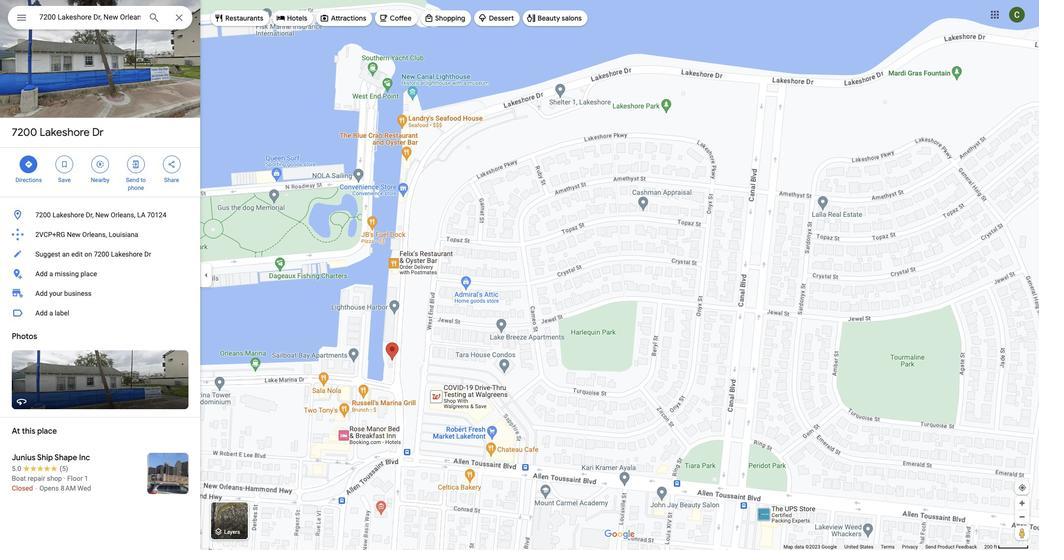Task type: locate. For each thing, give the bounding box(es) containing it.
0 horizontal spatial send
[[126, 177, 139, 184]]

dr
[[92, 126, 104, 139], [144, 250, 151, 258]]

a left label
[[49, 309, 53, 317]]

a left missing
[[49, 270, 53, 278]]

lakeshore up 
[[40, 126, 90, 139]]

from your device image
[[1018, 483, 1027, 492]]

a
[[49, 270, 53, 278], [49, 309, 53, 317]]

none field inside 7200 lakeshore dr, new orleans, la 70124 field
[[39, 11, 140, 23]]

lakeshore inside button
[[111, 250, 143, 258]]


[[16, 11, 27, 25]]

7200
[[12, 126, 37, 139], [35, 211, 51, 219], [94, 250, 109, 258]]

orleans, inside 2vcp+rg new orleans, louisiana button
[[82, 231, 107, 239]]

7200 up 2vcp+rg
[[35, 211, 51, 219]]

to
[[141, 177, 146, 184]]

new up edit
[[67, 231, 81, 239]]

lakeshore down louisiana
[[111, 250, 143, 258]]

1 vertical spatial new
[[67, 231, 81, 239]]

add
[[35, 270, 48, 278], [35, 290, 48, 297], [35, 309, 48, 317]]

2 vertical spatial add
[[35, 309, 48, 317]]

lakeshore
[[40, 126, 90, 139], [52, 211, 84, 219], [111, 250, 143, 258]]

1 add from the top
[[35, 270, 48, 278]]

1 a from the top
[[49, 270, 53, 278]]

add a missing place
[[35, 270, 97, 278]]

footer containing map data ©2023 google
[[784, 544, 984, 550]]

7200 right on
[[94, 250, 109, 258]]

states
[[860, 544, 874, 550]]

privacy button
[[902, 544, 918, 550]]

place right this
[[37, 427, 57, 436]]

7200 lakeshore dr, new orleans, la 70124
[[35, 211, 166, 219]]

send inside button
[[925, 544, 936, 550]]

1 horizontal spatial orleans,
[[111, 211, 135, 219]]

send left product
[[925, 544, 936, 550]]

boat repair shop · floor 1 closed ⋅ opens 8 am wed
[[12, 475, 91, 492]]

ft
[[994, 544, 997, 550]]

on
[[84, 250, 92, 258]]

suggest
[[35, 250, 60, 258]]

7200 up 
[[12, 126, 37, 139]]

place
[[81, 270, 97, 278], [37, 427, 57, 436]]

(5)
[[60, 465, 68, 473]]

add down suggest
[[35, 270, 48, 278]]


[[131, 159, 140, 170]]

0 vertical spatial orleans,
[[111, 211, 135, 219]]

new right dr, at top left
[[95, 211, 109, 219]]

1 vertical spatial lakeshore
[[52, 211, 84, 219]]

2 vertical spatial lakeshore
[[111, 250, 143, 258]]

product
[[937, 544, 955, 550]]

0 vertical spatial dr
[[92, 126, 104, 139]]

add a label button
[[0, 303, 200, 323]]

orleans, up suggest an edit on 7200 lakeshore dr
[[82, 231, 107, 239]]

new
[[95, 211, 109, 219], [67, 231, 81, 239]]

add left your on the left
[[35, 290, 48, 297]]

0 horizontal spatial orleans,
[[82, 231, 107, 239]]

orleans, left la
[[111, 211, 135, 219]]

0 vertical spatial lakeshore
[[40, 126, 90, 139]]

united states button
[[844, 544, 874, 550]]

united
[[844, 544, 858, 550]]


[[60, 159, 69, 170]]

dr up 
[[92, 126, 104, 139]]

at this place
[[12, 427, 57, 436]]

zoom in image
[[1018, 500, 1026, 507]]

1 horizontal spatial send
[[925, 544, 936, 550]]

orleans, inside 7200 lakeshore dr, new orleans, la 70124 button
[[111, 211, 135, 219]]

lakeshore left dr, at top left
[[52, 211, 84, 219]]

send inside the send to phone
[[126, 177, 139, 184]]

1 vertical spatial add
[[35, 290, 48, 297]]

send
[[126, 177, 139, 184], [925, 544, 936, 550]]

google maps element
[[0, 0, 1039, 550]]

2 a from the top
[[49, 309, 53, 317]]

3 add from the top
[[35, 309, 48, 317]]

collapse side panel image
[[201, 270, 212, 281]]

suggest an edit on 7200 lakeshore dr button
[[0, 244, 200, 264]]

closed
[[12, 484, 33, 492]]

shopping button
[[420, 6, 471, 30]]

©2023
[[805, 544, 820, 550]]

repair
[[28, 475, 45, 482]]

new inside button
[[67, 231, 81, 239]]

7200 lakeshore dr main content
[[0, 0, 200, 550]]

2 add from the top
[[35, 290, 48, 297]]

0 horizontal spatial new
[[67, 231, 81, 239]]

footer
[[784, 544, 984, 550]]

1 vertical spatial a
[[49, 309, 53, 317]]

wed
[[77, 484, 91, 492]]

7200 for 7200 lakeshore dr, new orleans, la 70124
[[35, 211, 51, 219]]

restaurants
[[225, 14, 263, 23]]

0 vertical spatial add
[[35, 270, 48, 278]]

1 horizontal spatial dr
[[144, 250, 151, 258]]

add a label
[[35, 309, 69, 317]]

zoom out image
[[1018, 513, 1026, 521]]

send for send product feedback
[[925, 544, 936, 550]]

7200 inside 7200 lakeshore dr, new orleans, la 70124 button
[[35, 211, 51, 219]]

this
[[22, 427, 35, 436]]

2 vertical spatial 7200
[[94, 250, 109, 258]]

louisiana
[[109, 231, 138, 239]]

add a missing place button
[[0, 264, 200, 284]]

ship
[[37, 453, 53, 463]]

dr down la
[[144, 250, 151, 258]]

salons
[[562, 14, 582, 23]]

orleans,
[[111, 211, 135, 219], [82, 231, 107, 239]]

0 vertical spatial 7200
[[12, 126, 37, 139]]

1 vertical spatial dr
[[144, 250, 151, 258]]

1
[[84, 475, 88, 482]]

1 horizontal spatial new
[[95, 211, 109, 219]]

0 vertical spatial place
[[81, 270, 97, 278]]

0 vertical spatial send
[[126, 177, 139, 184]]

restaurants button
[[211, 6, 269, 30]]

layers
[[224, 529, 240, 536]]

coffee button
[[375, 6, 417, 30]]

1 vertical spatial place
[[37, 427, 57, 436]]

0 vertical spatial a
[[49, 270, 53, 278]]

1 vertical spatial send
[[925, 544, 936, 550]]

70124
[[147, 211, 166, 219]]

add your business
[[35, 290, 92, 297]]

0 vertical spatial new
[[95, 211, 109, 219]]

1 vertical spatial orleans,
[[82, 231, 107, 239]]

lakeshore inside button
[[52, 211, 84, 219]]

add left label
[[35, 309, 48, 317]]

send to phone
[[126, 177, 146, 191]]

share
[[164, 177, 179, 184]]

send up phone
[[126, 177, 139, 184]]

1 horizontal spatial place
[[81, 270, 97, 278]]

place inside button
[[81, 270, 97, 278]]

None field
[[39, 11, 140, 23]]

shop
[[47, 475, 62, 482]]

1 vertical spatial 7200
[[35, 211, 51, 219]]

opens
[[39, 484, 59, 492]]

photos
[[12, 332, 37, 342]]

attractions
[[331, 14, 366, 23]]

dr inside button
[[144, 250, 151, 258]]

add your business link
[[0, 284, 200, 303]]

place down on
[[81, 270, 97, 278]]



Task type: describe. For each thing, give the bounding box(es) containing it.
5.0
[[12, 465, 21, 473]]

beauty salons
[[538, 14, 582, 23]]

2vcp+rg
[[35, 231, 65, 239]]

7200 for 7200 lakeshore dr
[[12, 126, 37, 139]]

add for add a label
[[35, 309, 48, 317]]

your
[[49, 290, 63, 297]]

0 horizontal spatial place
[[37, 427, 57, 436]]

united states
[[844, 544, 874, 550]]

terms button
[[881, 544, 895, 550]]

200 ft button
[[984, 544, 1029, 550]]

hotels button
[[272, 6, 313, 30]]

a for label
[[49, 309, 53, 317]]

privacy
[[902, 544, 918, 550]]

 button
[[8, 6, 35, 31]]

2vcp+rg new orleans, louisiana
[[35, 231, 138, 239]]

feedback
[[956, 544, 977, 550]]

send for send to phone
[[126, 177, 139, 184]]

inc
[[79, 453, 90, 463]]

junius ship shape inc
[[12, 453, 90, 463]]

la
[[137, 211, 145, 219]]

shape
[[54, 453, 77, 463]]

a for missing
[[49, 270, 53, 278]]

dessert button
[[474, 6, 520, 30]]

footer inside google maps element
[[784, 544, 984, 550]]

dessert
[[489, 14, 514, 23]]

2vcp+rg new orleans, louisiana button
[[0, 225, 200, 244]]

edit
[[71, 250, 83, 258]]

send product feedback button
[[925, 544, 977, 550]]

suggest an edit on 7200 lakeshore dr
[[35, 250, 151, 258]]


[[24, 159, 33, 170]]

5.0 stars 5 reviews image
[[12, 464, 68, 474]]

7200 inside suggest an edit on 7200 lakeshore dr button
[[94, 250, 109, 258]]

beauty salons button
[[523, 6, 588, 30]]

new inside button
[[95, 211, 109, 219]]

boat
[[12, 475, 26, 482]]

map
[[784, 544, 793, 550]]

200 ft
[[984, 544, 997, 550]]

junius
[[12, 453, 35, 463]]

floor
[[67, 475, 83, 482]]

coffee
[[390, 14, 412, 23]]

200
[[984, 544, 993, 550]]

phone
[[128, 185, 144, 191]]

business
[[64, 290, 92, 297]]

hotels
[[287, 14, 307, 23]]

missing
[[55, 270, 79, 278]]

label
[[55, 309, 69, 317]]

nearby
[[91, 177, 109, 184]]

show street view coverage image
[[1015, 526, 1029, 540]]

add for add your business
[[35, 290, 48, 297]]

terms
[[881, 544, 895, 550]]


[[167, 159, 176, 170]]

 search field
[[8, 6, 192, 31]]

directions
[[15, 177, 42, 184]]

⋅
[[35, 484, 38, 492]]

0 horizontal spatial dr
[[92, 126, 104, 139]]

7200 lakeshore dr, new orleans, la 70124 button
[[0, 205, 200, 225]]

dr,
[[86, 211, 94, 219]]

beauty
[[538, 14, 560, 23]]


[[96, 159, 105, 170]]

map data ©2023 google
[[784, 544, 837, 550]]

7200 lakeshore dr
[[12, 126, 104, 139]]

at
[[12, 427, 20, 436]]

·
[[64, 475, 65, 482]]

add for add a missing place
[[35, 270, 48, 278]]

actions for 7200 lakeshore dr region
[[0, 148, 200, 197]]

send product feedback
[[925, 544, 977, 550]]

data
[[794, 544, 804, 550]]

lakeshore for dr,
[[52, 211, 84, 219]]

an
[[62, 250, 70, 258]]

7200 Lakeshore Dr, New Orleans, LA 70124 field
[[8, 6, 192, 29]]

lakeshore for dr
[[40, 126, 90, 139]]

attractions button
[[316, 6, 372, 30]]

shopping
[[435, 14, 465, 23]]

google
[[822, 544, 837, 550]]

google account: christina overa  
(christinaovera9@gmail.com) image
[[1009, 7, 1025, 22]]

8 am
[[61, 484, 76, 492]]

save
[[58, 177, 71, 184]]



Task type: vqa. For each thing, say whether or not it's contained in the screenshot.
the New York Dec 7 – 13
no



